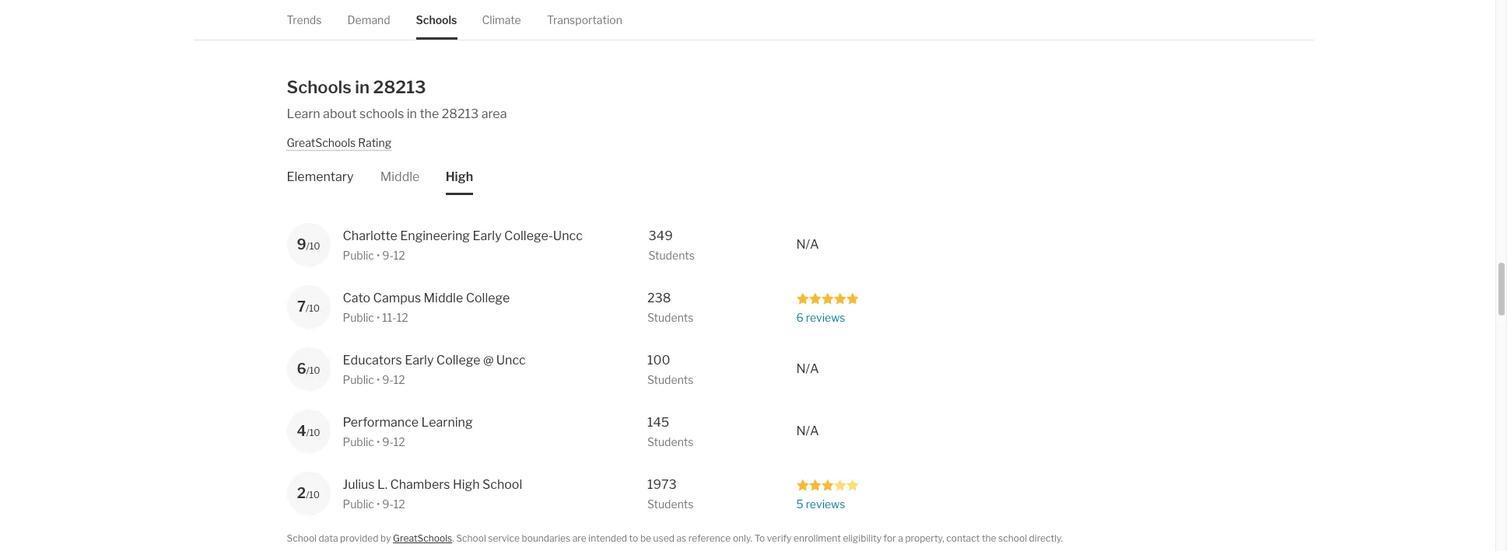 Task type: describe. For each thing, give the bounding box(es) containing it.
9- for 2
[[382, 498, 394, 511]]

performance
[[343, 416, 419, 430]]

0 vertical spatial in
[[355, 77, 370, 97]]

rating 3.0 out of 5 element
[[797, 479, 859, 492]]

n/a for 4
[[797, 424, 819, 439]]

n/a for 6
[[797, 362, 819, 377]]

uncc for 6
[[496, 353, 526, 368]]

• for 9
[[377, 249, 380, 262]]

4 /10
[[297, 423, 320, 440]]

students for 4
[[648, 436, 694, 449]]

elementary element
[[287, 150, 354, 195]]

.
[[452, 533, 454, 545]]

• for 2
[[377, 498, 380, 511]]

julius l. chambers high school button
[[343, 476, 557, 495]]

1973
[[648, 478, 677, 493]]

boundaries
[[522, 533, 571, 545]]

9
[[297, 237, 306, 253]]

6 /10
[[297, 361, 320, 377]]

349 students
[[649, 229, 695, 262]]

school left data
[[287, 533, 317, 545]]

public inside cato campus middle college public • 11-12
[[343, 311, 374, 325]]

high element
[[446, 150, 473, 195]]

school inside the julius l. chambers high school public • 9-12
[[483, 478, 522, 493]]

cato campus middle college button
[[343, 290, 557, 308]]

0 vertical spatial middle
[[380, 170, 420, 184]]

11-
[[382, 311, 397, 325]]

early inside charlotte engineering early college-uncc public • 9-12
[[473, 229, 502, 244]]

directly.
[[1029, 533, 1063, 545]]

to
[[755, 533, 765, 545]]

public inside performance learning public • 9-12
[[343, 436, 374, 449]]

145 students
[[648, 416, 694, 449]]

demand link
[[348, 0, 390, 40]]

trends link
[[287, 0, 322, 40]]

12 for 2
[[394, 498, 405, 511]]

verify
[[767, 533, 792, 545]]

educators early college @ uncc public • 9-12
[[343, 353, 526, 387]]

transportation link
[[547, 0, 623, 40]]

learn about schools in the 28213 area
[[287, 106, 507, 121]]

100
[[648, 353, 671, 368]]

area
[[482, 106, 507, 121]]

eligibility
[[843, 533, 882, 545]]

6 for reviews
[[797, 311, 804, 325]]

/10 for 6
[[306, 365, 320, 377]]

contact
[[947, 533, 980, 545]]

6 reviews
[[797, 311, 846, 325]]

engineering
[[400, 229, 470, 244]]

reviews for 7
[[806, 311, 846, 325]]

julius l. chambers high school public • 9-12
[[343, 478, 522, 511]]

reference
[[689, 533, 731, 545]]

1 vertical spatial in
[[407, 106, 417, 121]]

5 reviews
[[797, 498, 846, 511]]

• inside performance learning public • 9-12
[[377, 436, 380, 449]]

0 horizontal spatial the
[[420, 106, 439, 121]]

public for 2
[[343, 498, 374, 511]]

1 horizontal spatial 28213
[[442, 106, 479, 121]]

/10 for 9
[[306, 241, 320, 252]]

12 for 6
[[394, 374, 405, 387]]

1973 students
[[648, 478, 694, 511]]

100 students
[[648, 353, 694, 387]]

charlotte engineering early college-uncc public • 9-12
[[343, 229, 583, 262]]

transportation
[[547, 13, 623, 26]]

middle element
[[380, 150, 420, 195]]

early inside 'educators early college @ uncc public • 9-12'
[[405, 353, 434, 368]]

charlotte engineering early college-uncc button
[[343, 227, 583, 246]]

9 /10
[[297, 237, 320, 253]]

provided
[[340, 533, 379, 545]]

elementary
[[287, 170, 354, 184]]

0 vertical spatial high
[[446, 170, 473, 184]]

students for 2
[[648, 498, 694, 511]]

9- for 9
[[382, 249, 394, 262]]

students for 6
[[648, 374, 694, 387]]

5
[[797, 498, 804, 511]]

climate link
[[482, 0, 521, 40]]

middle inside cato campus middle college public • 11-12
[[424, 291, 463, 306]]

12 inside performance learning public • 9-12
[[394, 436, 405, 449]]

schools for schools in 28213
[[287, 77, 352, 97]]

• inside cato campus middle college public • 11-12
[[377, 311, 380, 325]]

students for 7
[[648, 311, 694, 325]]

2 /10
[[297, 486, 320, 502]]

college inside cato campus middle college public • 11-12
[[466, 291, 510, 306]]

4
[[297, 423, 306, 440]]

climate
[[482, 13, 521, 26]]

property,
[[906, 533, 945, 545]]

as
[[677, 533, 687, 545]]

only.
[[733, 533, 753, 545]]



Task type: locate. For each thing, give the bounding box(es) containing it.
students down 100
[[648, 374, 694, 387]]

high right the middle element
[[446, 170, 473, 184]]

12 down 'performance'
[[394, 436, 405, 449]]

uncc inside 'educators early college @ uncc public • 9-12'
[[496, 353, 526, 368]]

intended
[[589, 533, 627, 545]]

public for 6
[[343, 374, 374, 387]]

2
[[297, 486, 306, 502]]

greatschools right by
[[393, 533, 452, 545]]

9- down 'performance'
[[382, 436, 394, 449]]

12 down charlotte
[[394, 249, 405, 262]]

• for 6
[[377, 374, 380, 387]]

6 up 4
[[297, 361, 306, 377]]

1 vertical spatial middle
[[424, 291, 463, 306]]

7
[[297, 299, 306, 315]]

5 /10 from the top
[[306, 490, 320, 501]]

are
[[573, 533, 587, 545]]

l.
[[377, 478, 388, 493]]

0 horizontal spatial 28213
[[373, 77, 426, 97]]

0 vertical spatial the
[[420, 106, 439, 121]]

/10 for 7
[[306, 303, 320, 314]]

1 /10 from the top
[[306, 241, 320, 252]]

school data provided by greatschools . school service boundaries are intended to be used as reference only. to verify enrollment eligibility for a property, contact the school directly.
[[287, 533, 1063, 545]]

for
[[884, 533, 896, 545]]

service
[[488, 533, 520, 545]]

be
[[640, 533, 652, 545]]

1 public from the top
[[343, 249, 374, 262]]

0 horizontal spatial schools
[[287, 77, 352, 97]]

trends
[[287, 13, 322, 26]]

9- down educators
[[382, 374, 394, 387]]

1 vertical spatial schools
[[287, 77, 352, 97]]

0 vertical spatial schools
[[416, 13, 457, 26]]

n/a
[[797, 237, 819, 252], [797, 362, 819, 377], [797, 424, 819, 439]]

1 vertical spatial reviews
[[806, 498, 846, 511]]

learn
[[287, 106, 320, 121]]

in
[[355, 77, 370, 97], [407, 106, 417, 121]]

12 inside charlotte engineering early college-uncc public • 9-12
[[394, 249, 405, 262]]

college down charlotte engineering early college-uncc public • 9-12
[[466, 291, 510, 306]]

school up service
[[483, 478, 522, 493]]

12 down campus
[[397, 311, 408, 325]]

greatschools rating
[[287, 136, 392, 149]]

0 vertical spatial uncc
[[553, 229, 583, 244]]

schools up learn on the top of the page
[[287, 77, 352, 97]]

college inside 'educators early college @ uncc public • 9-12'
[[437, 353, 481, 368]]

educators
[[343, 353, 402, 368]]

9- for 6
[[382, 374, 394, 387]]

0 horizontal spatial uncc
[[496, 353, 526, 368]]

public down 'performance'
[[343, 436, 374, 449]]

campus
[[373, 291, 421, 306]]

1 vertical spatial 6
[[297, 361, 306, 377]]

2 9- from the top
[[382, 374, 394, 387]]

1 horizontal spatial in
[[407, 106, 417, 121]]

college-
[[504, 229, 553, 244]]

12 down the "chambers"
[[394, 498, 405, 511]]

4 /10 from the top
[[306, 427, 320, 439]]

about
[[323, 106, 357, 121]]

6 for /10
[[297, 361, 306, 377]]

0 vertical spatial 28213
[[373, 77, 426, 97]]

cato
[[343, 291, 371, 306]]

9-
[[382, 249, 394, 262], [382, 374, 394, 387], [382, 436, 394, 449], [382, 498, 394, 511]]

• down 'performance'
[[377, 436, 380, 449]]

to
[[629, 533, 638, 545]]

5 public from the top
[[343, 498, 374, 511]]

college left @ at the left bottom of page
[[437, 353, 481, 368]]

/10 for 2
[[306, 490, 320, 501]]

by
[[381, 533, 391, 545]]

0 horizontal spatial middle
[[380, 170, 420, 184]]

• down "l."
[[377, 498, 380, 511]]

0 horizontal spatial in
[[355, 77, 370, 97]]

1 vertical spatial uncc
[[496, 353, 526, 368]]

schools left the climate
[[416, 13, 457, 26]]

1 horizontal spatial schools
[[416, 13, 457, 26]]

rating
[[358, 136, 392, 149]]

/10 inside "9 /10"
[[306, 241, 320, 252]]

students down 145
[[648, 436, 694, 449]]

5 • from the top
[[377, 498, 380, 511]]

students down 349
[[649, 249, 695, 262]]

high inside the julius l. chambers high school public • 9-12
[[453, 478, 480, 493]]

used
[[654, 533, 675, 545]]

the left the school
[[982, 533, 997, 545]]

9- inside performance learning public • 9-12
[[382, 436, 394, 449]]

reviews
[[806, 311, 846, 325], [806, 498, 846, 511]]

6 down rating 5.0 out of 5 element
[[797, 311, 804, 325]]

public inside charlotte engineering early college-uncc public • 9-12
[[343, 249, 374, 262]]

1 vertical spatial high
[[453, 478, 480, 493]]

1 horizontal spatial the
[[982, 533, 997, 545]]

reviews down rating 3.0 out of 5 element
[[806, 498, 846, 511]]

the right schools
[[420, 106, 439, 121]]

1 horizontal spatial middle
[[424, 291, 463, 306]]

9- inside charlotte engineering early college-uncc public • 9-12
[[382, 249, 394, 262]]

/10
[[306, 241, 320, 252], [306, 303, 320, 314], [306, 365, 320, 377], [306, 427, 320, 439], [306, 490, 320, 501]]

students down 1973 on the bottom left of the page
[[648, 498, 694, 511]]

/10 left cato
[[306, 303, 320, 314]]

4 public from the top
[[343, 436, 374, 449]]

n/a down 6 reviews in the bottom right of the page
[[797, 362, 819, 377]]

data
[[319, 533, 338, 545]]

public down julius
[[343, 498, 374, 511]]

1 horizontal spatial greatschools
[[393, 533, 452, 545]]

12 inside the julius l. chambers high school public • 9-12
[[394, 498, 405, 511]]

learning
[[422, 416, 473, 430]]

0 vertical spatial college
[[466, 291, 510, 306]]

a
[[898, 533, 904, 545]]

2 public from the top
[[343, 311, 374, 325]]

1 vertical spatial early
[[405, 353, 434, 368]]

28213 left area
[[442, 106, 479, 121]]

12 for 9
[[394, 249, 405, 262]]

high
[[446, 170, 473, 184], [453, 478, 480, 493]]

1 vertical spatial n/a
[[797, 362, 819, 377]]

1 reviews from the top
[[806, 311, 846, 325]]

school
[[483, 478, 522, 493], [287, 533, 317, 545], [456, 533, 486, 545]]

2 • from the top
[[377, 311, 380, 325]]

early right educators
[[405, 353, 434, 368]]

238
[[648, 291, 671, 306]]

0 horizontal spatial early
[[405, 353, 434, 368]]

chambers
[[390, 478, 450, 493]]

1 horizontal spatial uncc
[[553, 229, 583, 244]]

• inside the julius l. chambers high school public • 9-12
[[377, 498, 380, 511]]

early left college-
[[473, 229, 502, 244]]

college
[[466, 291, 510, 306], [437, 353, 481, 368]]

performance learning button
[[343, 414, 557, 433]]

/10 inside 7 /10
[[306, 303, 320, 314]]

early
[[473, 229, 502, 244], [405, 353, 434, 368]]

3 public from the top
[[343, 374, 374, 387]]

uncc for 9
[[553, 229, 583, 244]]

n/a up rating 3.0 out of 5 element
[[797, 424, 819, 439]]

1 n/a from the top
[[797, 237, 819, 252]]

/10 inside 4 /10
[[306, 427, 320, 439]]

uncc inside charlotte engineering early college-uncc public • 9-12
[[553, 229, 583, 244]]

n/a up rating 5.0 out of 5 element
[[797, 237, 819, 252]]

9- inside 'educators early college @ uncc public • 9-12'
[[382, 374, 394, 387]]

school right .
[[456, 533, 486, 545]]

@
[[483, 353, 494, 368]]

3 /10 from the top
[[306, 365, 320, 377]]

public inside 'educators early college @ uncc public • 9-12'
[[343, 374, 374, 387]]

1 • from the top
[[377, 249, 380, 262]]

/10 left educators
[[306, 365, 320, 377]]

julius
[[343, 478, 375, 493]]

1 horizontal spatial early
[[473, 229, 502, 244]]

greatschools up elementary element
[[287, 136, 356, 149]]

/10 inside 2 /10
[[306, 490, 320, 501]]

schools in 28213
[[287, 77, 426, 97]]

cato campus middle college public • 11-12
[[343, 291, 510, 325]]

middle right campus
[[424, 291, 463, 306]]

public down cato
[[343, 311, 374, 325]]

12
[[394, 249, 405, 262], [397, 311, 408, 325], [394, 374, 405, 387], [394, 436, 405, 449], [394, 498, 405, 511]]

public down educators
[[343, 374, 374, 387]]

/10 up data
[[306, 490, 320, 501]]

3 • from the top
[[377, 374, 380, 387]]

1 9- from the top
[[382, 249, 394, 262]]

• down educators
[[377, 374, 380, 387]]

0 horizontal spatial 6
[[297, 361, 306, 377]]

in up schools
[[355, 77, 370, 97]]

enrollment
[[794, 533, 841, 545]]

uncc
[[553, 229, 583, 244], [496, 353, 526, 368]]

6
[[797, 311, 804, 325], [297, 361, 306, 377]]

28213
[[373, 77, 426, 97], [442, 106, 479, 121]]

charlotte
[[343, 229, 398, 244]]

0 horizontal spatial greatschools
[[287, 136, 356, 149]]

12 inside 'educators early college @ uncc public • 9-12'
[[394, 374, 405, 387]]

greatschools link
[[393, 533, 452, 545]]

/10 up 2 /10
[[306, 427, 320, 439]]

• inside charlotte engineering early college-uncc public • 9-12
[[377, 249, 380, 262]]

schools
[[360, 106, 404, 121]]

0 vertical spatial reviews
[[806, 311, 846, 325]]

• left 11-
[[377, 311, 380, 325]]

n/a for 9
[[797, 237, 819, 252]]

0 vertical spatial n/a
[[797, 237, 819, 252]]

/10 left charlotte
[[306, 241, 320, 252]]

students for 9
[[649, 249, 695, 262]]

performance learning public • 9-12
[[343, 416, 473, 449]]

students
[[649, 249, 695, 262], [648, 311, 694, 325], [648, 374, 694, 387], [648, 436, 694, 449], [648, 498, 694, 511]]

3 9- from the top
[[382, 436, 394, 449]]

educators early college @ uncc button
[[343, 352, 557, 370]]

4 • from the top
[[377, 436, 380, 449]]

the
[[420, 106, 439, 121], [982, 533, 997, 545]]

reviews down rating 5.0 out of 5 element
[[806, 311, 846, 325]]

9- down "l."
[[382, 498, 394, 511]]

9- inside the julius l. chambers high school public • 9-12
[[382, 498, 394, 511]]

2 /10 from the top
[[306, 303, 320, 314]]

0 vertical spatial greatschools
[[287, 136, 356, 149]]

students down 238
[[648, 311, 694, 325]]

4 9- from the top
[[382, 498, 394, 511]]

rating 5.0 out of 5 element
[[797, 292, 859, 305]]

349
[[649, 229, 673, 244]]

•
[[377, 249, 380, 262], [377, 311, 380, 325], [377, 374, 380, 387], [377, 436, 380, 449], [377, 498, 380, 511]]

in right schools
[[407, 106, 417, 121]]

schools
[[416, 13, 457, 26], [287, 77, 352, 97]]

28213 up the learn about schools in the 28213 area
[[373, 77, 426, 97]]

public for 9
[[343, 249, 374, 262]]

2 reviews from the top
[[806, 498, 846, 511]]

2 n/a from the top
[[797, 362, 819, 377]]

public down charlotte
[[343, 249, 374, 262]]

greatschools
[[287, 136, 356, 149], [393, 533, 452, 545]]

/10 for 4
[[306, 427, 320, 439]]

0 vertical spatial 6
[[797, 311, 804, 325]]

public inside the julius l. chambers high school public • 9-12
[[343, 498, 374, 511]]

• inside 'educators early college @ uncc public • 9-12'
[[377, 374, 380, 387]]

• down charlotte
[[377, 249, 380, 262]]

high right the "chambers"
[[453, 478, 480, 493]]

1 vertical spatial 28213
[[442, 106, 479, 121]]

public
[[343, 249, 374, 262], [343, 311, 374, 325], [343, 374, 374, 387], [343, 436, 374, 449], [343, 498, 374, 511]]

middle down the rating
[[380, 170, 420, 184]]

1 horizontal spatial 6
[[797, 311, 804, 325]]

1 vertical spatial greatschools
[[393, 533, 452, 545]]

/10 inside 6 /10
[[306, 365, 320, 377]]

reviews for 2
[[806, 498, 846, 511]]

3 n/a from the top
[[797, 424, 819, 439]]

7 /10
[[297, 299, 320, 315]]

demand
[[348, 13, 390, 26]]

238 students
[[648, 291, 694, 325]]

middle
[[380, 170, 420, 184], [424, 291, 463, 306]]

0 vertical spatial early
[[473, 229, 502, 244]]

145
[[648, 416, 670, 430]]

12 down educators
[[394, 374, 405, 387]]

school
[[999, 533, 1027, 545]]

schools link
[[416, 0, 457, 40]]

1 vertical spatial the
[[982, 533, 997, 545]]

1 vertical spatial college
[[437, 353, 481, 368]]

schools for schools
[[416, 13, 457, 26]]

9- down charlotte
[[382, 249, 394, 262]]

2 vertical spatial n/a
[[797, 424, 819, 439]]

12 inside cato campus middle college public • 11-12
[[397, 311, 408, 325]]



Task type: vqa. For each thing, say whether or not it's contained in the screenshot.
with
no



